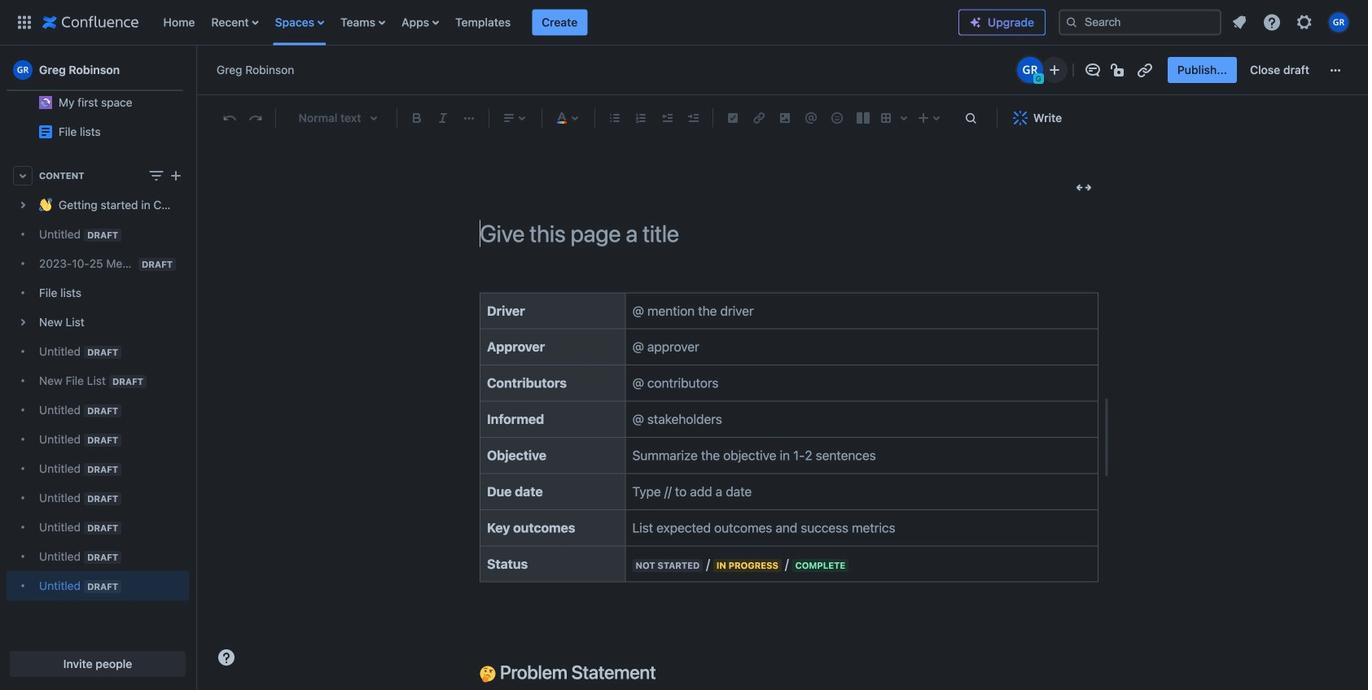 Task type: vqa. For each thing, say whether or not it's contained in the screenshot.
rightmost list
yes



Task type: describe. For each thing, give the bounding box(es) containing it.
:thinking: image
[[480, 667, 496, 683]]

invite to edit image
[[1045, 60, 1065, 80]]

collapse sidebar image
[[178, 54, 213, 86]]

file lists image
[[39, 125, 52, 139]]

global element
[[10, 0, 959, 45]]

text formatting group
[[404, 105, 482, 131]]

Give this page a title text field
[[480, 220, 1099, 247]]

comment icon image
[[1084, 60, 1103, 80]]

list for "appswitcher icon" at the left top of page
[[155, 0, 959, 45]]

Main content area, start typing to enter text. text field
[[480, 273, 1111, 691]]

no restrictions image
[[1110, 60, 1129, 80]]

find and replace image
[[961, 108, 981, 128]]

tree inside space element
[[7, 191, 189, 601]]

premium image
[[970, 16, 983, 29]]

list formating group
[[602, 105, 706, 131]]

create a page image
[[166, 166, 186, 186]]

change view image
[[147, 166, 166, 186]]

more image
[[1327, 60, 1346, 80]]



Task type: locate. For each thing, give the bounding box(es) containing it.
search image
[[1066, 16, 1079, 29]]

space element
[[0, 0, 196, 691]]

list item inside the global element
[[532, 9, 588, 35]]

list item
[[532, 9, 588, 35]]

list
[[155, 0, 959, 45], [1226, 8, 1359, 37]]

group
[[1168, 57, 1320, 83]]

appswitcher icon image
[[15, 13, 34, 32]]

copy link image
[[1136, 60, 1155, 80]]

banner
[[0, 0, 1369, 46]]

list for premium image
[[1226, 8, 1359, 37]]

notification icon image
[[1230, 13, 1250, 32]]

help icon image
[[1263, 13, 1283, 32]]

1 horizontal spatial list
[[1226, 8, 1359, 37]]

0 horizontal spatial list
[[155, 0, 959, 45]]

None search field
[[1059, 9, 1222, 35]]

settings icon image
[[1296, 13, 1315, 32]]

tree
[[7, 191, 189, 601]]

Search field
[[1059, 9, 1222, 35]]

confluence image
[[42, 13, 139, 32], [42, 13, 139, 32]]

make page full-width image
[[1075, 178, 1094, 197]]



